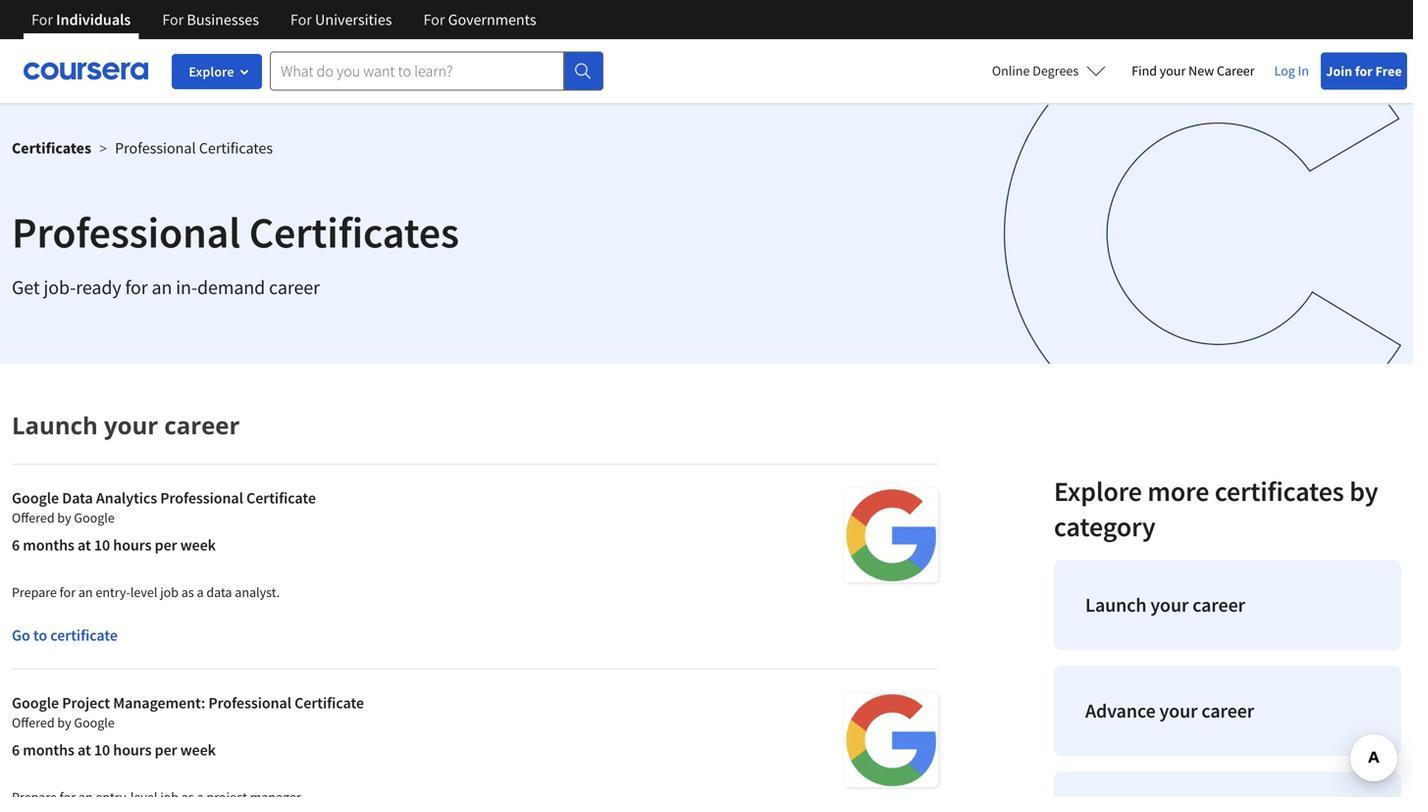 Task type: describe. For each thing, give the bounding box(es) containing it.
advance your career
[[1086, 699, 1255, 724]]

data
[[206, 584, 232, 602]]

data
[[62, 489, 93, 508]]

google image for google project management: professional certificate
[[844, 694, 938, 788]]

by inside explore more certificates by category
[[1350, 475, 1379, 509]]

google data analytics professional certificate offered by google 6 months at 10 hours per week
[[12, 489, 316, 556]]

online degrees button
[[977, 49, 1122, 92]]

certificate for google project management: professional certificate
[[295, 694, 364, 714]]

find
[[1132, 62, 1157, 80]]

join
[[1326, 62, 1353, 80]]

online
[[992, 62, 1030, 80]]

launch inside list
[[1086, 593, 1147, 618]]

your inside advance your career link
[[1160, 699, 1198, 724]]

certificates link
[[12, 138, 91, 158]]

universities
[[315, 10, 392, 29]]

for for governments
[[424, 10, 445, 29]]

for for free
[[1355, 62, 1373, 80]]

list containing launch your career
[[1046, 553, 1409, 798]]

log in link
[[1265, 59, 1319, 82]]

6 for google project management: professional certificate
[[12, 741, 20, 761]]

businesses
[[187, 10, 259, 29]]

free
[[1376, 62, 1402, 80]]

for for an
[[60, 584, 76, 602]]

0 vertical spatial an
[[152, 275, 172, 300]]

google left the data
[[12, 489, 59, 508]]

get
[[12, 275, 40, 300]]

launch your career inside launch your career link
[[1086, 593, 1246, 618]]

week for analytics
[[180, 536, 216, 556]]

for for businesses
[[162, 10, 184, 29]]

coursera image
[[24, 55, 148, 87]]

explore more certificates by category
[[1054, 475, 1379, 544]]

log in
[[1275, 62, 1309, 80]]

6 for google data analytics professional certificate
[[12, 536, 20, 556]]

get job-ready for an in-demand career
[[12, 275, 320, 300]]

certificates > professional certificates
[[12, 138, 273, 158]]

find your new career link
[[1122, 59, 1265, 83]]

google project management: professional certificate offered by google 6 months at 10 hours per week
[[12, 694, 364, 761]]

find your new career
[[1132, 62, 1255, 80]]

online degrees
[[992, 62, 1079, 80]]

google left project
[[12, 694, 59, 714]]

advance your career link
[[1054, 666, 1402, 757]]

demand
[[197, 275, 265, 300]]

10 for data
[[94, 536, 110, 556]]

banner navigation
[[16, 0, 552, 39]]

hours for analytics
[[113, 536, 152, 556]]

launch your career link
[[1054, 560, 1402, 651]]

go
[[12, 626, 30, 646]]

certificate for google data analytics professional certificate
[[246, 489, 316, 508]]

What do you want to learn? text field
[[270, 52, 564, 91]]

0 horizontal spatial launch
[[12, 410, 98, 442]]

explore for explore
[[189, 63, 234, 80]]

professional certificates link
[[115, 138, 273, 158]]

google down project
[[74, 715, 115, 732]]

career
[[1217, 62, 1255, 80]]

prepare
[[12, 584, 57, 602]]

professional up ready
[[12, 205, 241, 260]]

per for analytics
[[155, 536, 177, 556]]



Task type: locate. For each thing, give the bounding box(es) containing it.
an left the in-
[[152, 275, 172, 300]]

individuals
[[56, 10, 131, 29]]

for left universities
[[290, 10, 312, 29]]

week up a in the bottom left of the page
[[180, 536, 216, 556]]

join for free
[[1326, 62, 1402, 80]]

to
[[33, 626, 47, 646]]

go to certificate
[[12, 626, 118, 646]]

more
[[1148, 475, 1210, 509]]

0 horizontal spatial explore
[[189, 63, 234, 80]]

0 vertical spatial launch
[[12, 410, 98, 442]]

>
[[99, 139, 107, 158]]

1 vertical spatial months
[[23, 741, 74, 761]]

at down project
[[78, 741, 91, 761]]

week down management: at bottom
[[180, 741, 216, 761]]

at
[[78, 536, 91, 556], [78, 741, 91, 761]]

2 10 from the top
[[94, 741, 110, 761]]

advance
[[1086, 699, 1156, 724]]

offered for google project management: professional certificate
[[12, 715, 55, 732]]

2 per from the top
[[155, 741, 177, 761]]

months down project
[[23, 741, 74, 761]]

6 inside google data analytics professional certificate offered by google 6 months at 10 hours per week
[[12, 536, 20, 556]]

professional right >
[[115, 138, 196, 158]]

1 at from the top
[[78, 536, 91, 556]]

your
[[1160, 62, 1186, 80], [104, 410, 158, 442], [1151, 593, 1189, 618], [1160, 699, 1198, 724]]

by for google project management: professional certificate
[[57, 715, 71, 732]]

0 vertical spatial months
[[23, 536, 74, 556]]

job
[[160, 584, 179, 602]]

for left businesses
[[162, 10, 184, 29]]

an left entry-
[[78, 584, 93, 602]]

10 for project
[[94, 741, 110, 761]]

explore down for businesses
[[189, 63, 234, 80]]

list
[[1046, 553, 1409, 798]]

months
[[23, 536, 74, 556], [23, 741, 74, 761]]

per inside google project management: professional certificate offered by google 6 months at 10 hours per week
[[155, 741, 177, 761]]

per
[[155, 536, 177, 556], [155, 741, 177, 761]]

your inside launch your career link
[[1151, 593, 1189, 618]]

google
[[12, 489, 59, 508], [74, 509, 115, 527], [12, 694, 59, 714], [74, 715, 115, 732]]

0 vertical spatial for
[[1355, 62, 1373, 80]]

offered down to
[[12, 715, 55, 732]]

2 hours from the top
[[113, 741, 152, 761]]

1 horizontal spatial for
[[125, 275, 148, 300]]

hours inside google project management: professional certificate offered by google 6 months at 10 hours per week
[[113, 741, 152, 761]]

months inside google data analytics professional certificate offered by google 6 months at 10 hours per week
[[23, 536, 74, 556]]

0 horizontal spatial for
[[60, 584, 76, 602]]

for right ready
[[125, 275, 148, 300]]

1 10 from the top
[[94, 536, 110, 556]]

0 vertical spatial explore
[[189, 63, 234, 80]]

google down the data
[[74, 509, 115, 527]]

google image
[[844, 489, 938, 583], [844, 694, 938, 788]]

offered inside google data analytics professional certificate offered by google 6 months at 10 hours per week
[[12, 509, 55, 527]]

1 vertical spatial 6
[[12, 741, 20, 761]]

1 6 from the top
[[12, 536, 20, 556]]

months for project
[[23, 741, 74, 761]]

explore inside dropdown button
[[189, 63, 234, 80]]

1 vertical spatial launch your career
[[1086, 593, 1246, 618]]

1 for from the left
[[31, 10, 53, 29]]

level
[[130, 584, 157, 602]]

1 per from the top
[[155, 536, 177, 556]]

as
[[181, 584, 194, 602]]

10 inside google project management: professional certificate offered by google 6 months at 10 hours per week
[[94, 741, 110, 761]]

3 for from the left
[[290, 10, 312, 29]]

1 vertical spatial at
[[78, 741, 91, 761]]

by inside google project management: professional certificate offered by google 6 months at 10 hours per week
[[57, 715, 71, 732]]

1 vertical spatial certificate
[[295, 694, 364, 714]]

certificate
[[50, 626, 118, 646]]

1 vertical spatial per
[[155, 741, 177, 761]]

management:
[[113, 694, 205, 714]]

degrees
[[1033, 62, 1079, 80]]

1 vertical spatial an
[[78, 584, 93, 602]]

2 week from the top
[[180, 741, 216, 761]]

offered
[[12, 509, 55, 527], [12, 715, 55, 732]]

10 up entry-
[[94, 536, 110, 556]]

explore up category
[[1054, 475, 1142, 509]]

in
[[1298, 62, 1309, 80]]

10 down project
[[94, 741, 110, 761]]

launch your career
[[12, 410, 240, 442], [1086, 593, 1246, 618]]

1 vertical spatial by
[[57, 509, 71, 527]]

log
[[1275, 62, 1295, 80]]

0 vertical spatial hours
[[113, 536, 152, 556]]

for governments
[[424, 10, 537, 29]]

ready
[[76, 275, 121, 300]]

0 horizontal spatial an
[[78, 584, 93, 602]]

1 horizontal spatial an
[[152, 275, 172, 300]]

join for free link
[[1321, 53, 1408, 90]]

for
[[1355, 62, 1373, 80], [125, 275, 148, 300], [60, 584, 76, 602]]

1 horizontal spatial launch
[[1086, 593, 1147, 618]]

0 vertical spatial 6
[[12, 536, 20, 556]]

launch up the data
[[12, 410, 98, 442]]

1 vertical spatial launch
[[1086, 593, 1147, 618]]

at for data
[[78, 536, 91, 556]]

governments
[[448, 10, 537, 29]]

1 months from the top
[[23, 536, 74, 556]]

week
[[180, 536, 216, 556], [180, 741, 216, 761]]

0 vertical spatial at
[[78, 536, 91, 556]]

offered inside google project management: professional certificate offered by google 6 months at 10 hours per week
[[12, 715, 55, 732]]

at for project
[[78, 741, 91, 761]]

2 offered from the top
[[12, 715, 55, 732]]

1 vertical spatial google image
[[844, 694, 938, 788]]

0 vertical spatial launch your career
[[12, 410, 240, 442]]

an
[[152, 275, 172, 300], [78, 584, 93, 602]]

certificates
[[1215, 475, 1344, 509]]

project
[[62, 694, 110, 714]]

per down management: at bottom
[[155, 741, 177, 761]]

entry-
[[96, 584, 130, 602]]

2 google image from the top
[[844, 694, 938, 788]]

for for universities
[[290, 10, 312, 29]]

months inside google project management: professional certificate offered by google 6 months at 10 hours per week
[[23, 741, 74, 761]]

professional right management: at bottom
[[208, 694, 291, 714]]

professional right analytics
[[160, 489, 243, 508]]

launch
[[12, 410, 98, 442], [1086, 593, 1147, 618]]

2 vertical spatial for
[[60, 584, 76, 602]]

0 vertical spatial by
[[1350, 475, 1379, 509]]

certificate
[[246, 489, 316, 508], [295, 694, 364, 714]]

professional certificates
[[12, 205, 459, 260]]

professional inside google project management: professional certificate offered by google 6 months at 10 hours per week
[[208, 694, 291, 714]]

for businesses
[[162, 10, 259, 29]]

1 vertical spatial 10
[[94, 741, 110, 761]]

0 vertical spatial week
[[180, 536, 216, 556]]

your inside find your new career link
[[1160, 62, 1186, 80]]

explore for explore more certificates by category
[[1054, 475, 1142, 509]]

1 vertical spatial explore
[[1054, 475, 1142, 509]]

week inside google data analytics professional certificate offered by google 6 months at 10 hours per week
[[180, 536, 216, 556]]

2 horizontal spatial for
[[1355, 62, 1373, 80]]

career
[[269, 275, 320, 300], [164, 410, 240, 442], [1193, 593, 1246, 618], [1202, 699, 1255, 724]]

explore button
[[172, 54, 262, 89]]

1 google image from the top
[[844, 489, 938, 583]]

analytics
[[96, 489, 157, 508]]

by down project
[[57, 715, 71, 732]]

per for management:
[[155, 741, 177, 761]]

for right join
[[1355, 62, 1373, 80]]

1 week from the top
[[180, 536, 216, 556]]

2 for from the left
[[162, 10, 184, 29]]

explore
[[189, 63, 234, 80], [1054, 475, 1142, 509]]

months up prepare
[[23, 536, 74, 556]]

0 vertical spatial google image
[[844, 489, 938, 583]]

by for google data analytics professional certificate
[[57, 509, 71, 527]]

1 vertical spatial hours
[[113, 741, 152, 761]]

6
[[12, 536, 20, 556], [12, 741, 20, 761]]

10
[[94, 536, 110, 556], [94, 741, 110, 761]]

a
[[197, 584, 204, 602]]

1 hours from the top
[[113, 536, 152, 556]]

10 inside google data analytics professional certificate offered by google 6 months at 10 hours per week
[[94, 536, 110, 556]]

6 inside google project management: professional certificate offered by google 6 months at 10 hours per week
[[12, 741, 20, 761]]

for up what do you want to learn? text box
[[424, 10, 445, 29]]

1 vertical spatial offered
[[12, 715, 55, 732]]

google image for google data analytics professional certificate
[[844, 489, 938, 583]]

1 vertical spatial week
[[180, 741, 216, 761]]

0 horizontal spatial launch your career
[[12, 410, 240, 442]]

2 vertical spatial by
[[57, 715, 71, 732]]

1 horizontal spatial explore
[[1054, 475, 1142, 509]]

2 6 from the top
[[12, 741, 20, 761]]

hours down management: at bottom
[[113, 741, 152, 761]]

by right certificates
[[1350, 475, 1379, 509]]

prepare for an entry-level job as a data analyst.
[[12, 584, 280, 602]]

job-
[[44, 275, 76, 300]]

in-
[[176, 275, 197, 300]]

launch down category
[[1086, 593, 1147, 618]]

per inside google data analytics professional certificate offered by google 6 months at 10 hours per week
[[155, 536, 177, 556]]

for universities
[[290, 10, 392, 29]]

offered up prepare
[[12, 509, 55, 527]]

0 vertical spatial offered
[[12, 509, 55, 527]]

0 vertical spatial per
[[155, 536, 177, 556]]

certificate inside google data analytics professional certificate offered by google 6 months at 10 hours per week
[[246, 489, 316, 508]]

4 for from the left
[[424, 10, 445, 29]]

hours
[[113, 536, 152, 556], [113, 741, 152, 761]]

week inside google project management: professional certificate offered by google 6 months at 10 hours per week
[[180, 741, 216, 761]]

for right prepare
[[60, 584, 76, 602]]

by
[[1350, 475, 1379, 509], [57, 509, 71, 527], [57, 715, 71, 732]]

hours down analytics
[[113, 536, 152, 556]]

2 months from the top
[[23, 741, 74, 761]]

hours inside google data analytics professional certificate offered by google 6 months at 10 hours per week
[[113, 536, 152, 556]]

2 at from the top
[[78, 741, 91, 761]]

offered for google data analytics professional certificate
[[12, 509, 55, 527]]

certificates
[[12, 138, 91, 158], [199, 138, 273, 158], [249, 205, 459, 260]]

for
[[31, 10, 53, 29], [162, 10, 184, 29], [290, 10, 312, 29], [424, 10, 445, 29]]

1 offered from the top
[[12, 509, 55, 527]]

category
[[1054, 510, 1156, 544]]

new
[[1189, 62, 1214, 80]]

certificate inside google project management: professional certificate offered by google 6 months at 10 hours per week
[[295, 694, 364, 714]]

at down the data
[[78, 536, 91, 556]]

per up job
[[155, 536, 177, 556]]

for left individuals
[[31, 10, 53, 29]]

1 horizontal spatial launch your career
[[1086, 593, 1246, 618]]

0 vertical spatial 10
[[94, 536, 110, 556]]

explore inside explore more certificates by category
[[1054, 475, 1142, 509]]

by inside google data analytics professional certificate offered by google 6 months at 10 hours per week
[[57, 509, 71, 527]]

at inside google project management: professional certificate offered by google 6 months at 10 hours per week
[[78, 741, 91, 761]]

for individuals
[[31, 10, 131, 29]]

hours for management:
[[113, 741, 152, 761]]

week for management:
[[180, 741, 216, 761]]

None search field
[[270, 52, 604, 91]]

professional inside google data analytics professional certificate offered by google 6 months at 10 hours per week
[[160, 489, 243, 508]]

by down the data
[[57, 509, 71, 527]]

at inside google data analytics professional certificate offered by google 6 months at 10 hours per week
[[78, 536, 91, 556]]

professional
[[115, 138, 196, 158], [12, 205, 241, 260], [160, 489, 243, 508], [208, 694, 291, 714]]

analyst.
[[235, 584, 280, 602]]

0 vertical spatial certificate
[[246, 489, 316, 508]]

1 vertical spatial for
[[125, 275, 148, 300]]

for for individuals
[[31, 10, 53, 29]]

months for data
[[23, 536, 74, 556]]



Task type: vqa. For each thing, say whether or not it's contained in the screenshot.
As
yes



